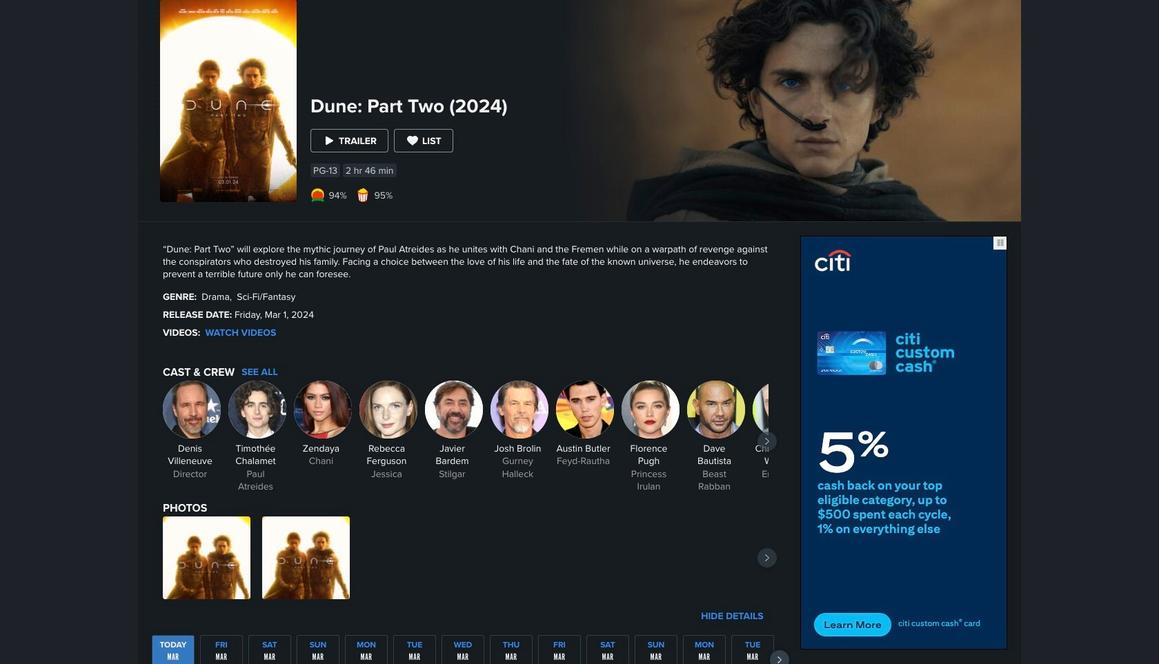 Task type: locate. For each thing, give the bounding box(es) containing it.
1 of 2 group
[[163, 517, 251, 600]]

1 of 15 group
[[152, 636, 195, 665]]

1 vertical spatial group
[[163, 517, 777, 600]]

region
[[152, 636, 790, 665]]

group
[[163, 381, 819, 502], [163, 517, 777, 600]]

0 vertical spatial group
[[163, 381, 819, 502]]

advertisement element
[[801, 236, 1008, 650]]

movie summary element
[[138, 0, 1021, 650]]



Task type: describe. For each thing, give the bounding box(es) containing it.
2 of 2 group
[[262, 517, 350, 600]]

flat image
[[356, 188, 370, 202]]

2 group from the top
[[163, 517, 777, 600]]

dune: part two (2024) movie poster image
[[160, 0, 297, 202]]

flat image
[[311, 188, 324, 202]]

1 group from the top
[[163, 381, 819, 502]]



Task type: vqa. For each thing, say whether or not it's contained in the screenshot.
The Chosen: Season 4 Episodes 1-3 Poster image
no



